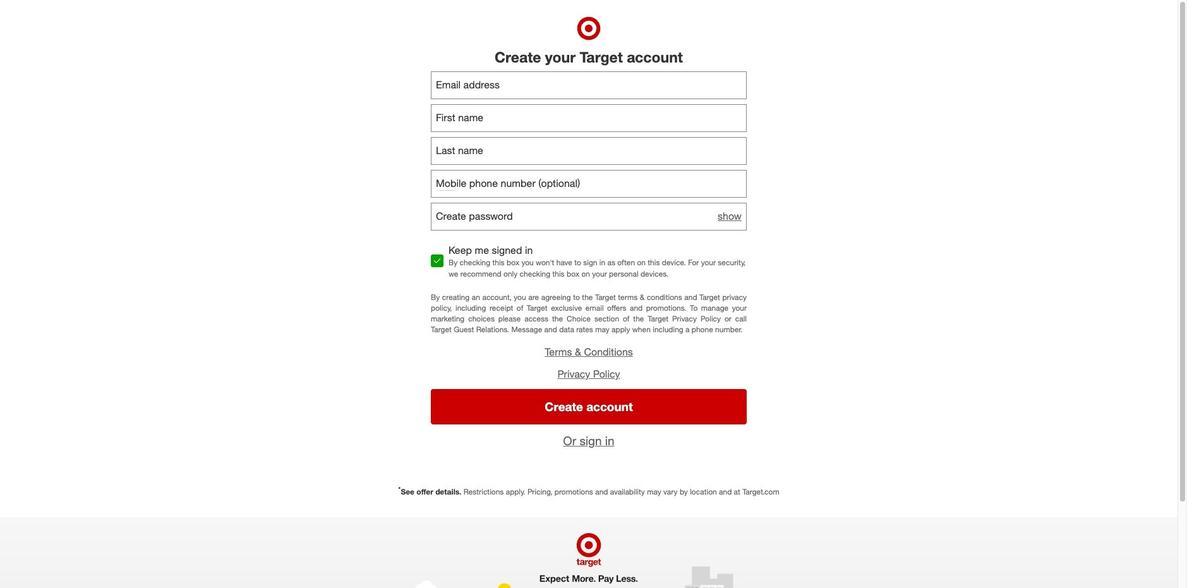 Task type: locate. For each thing, give the bounding box(es) containing it.
us members only. image
[[439, 175, 456, 193]]

None text field
[[431, 71, 747, 99], [431, 104, 747, 132], [431, 137, 747, 165], [431, 71, 747, 99], [431, 104, 747, 132], [431, 137, 747, 165]]

None password field
[[431, 203, 747, 230]]

None checkbox
[[431, 255, 444, 267]]

None telephone field
[[431, 170, 747, 198]]



Task type: vqa. For each thing, say whether or not it's contained in the screenshot.
more
no



Task type: describe. For each thing, give the bounding box(es) containing it.
target: expect more. pay less. image
[[411, 518, 766, 588]]



